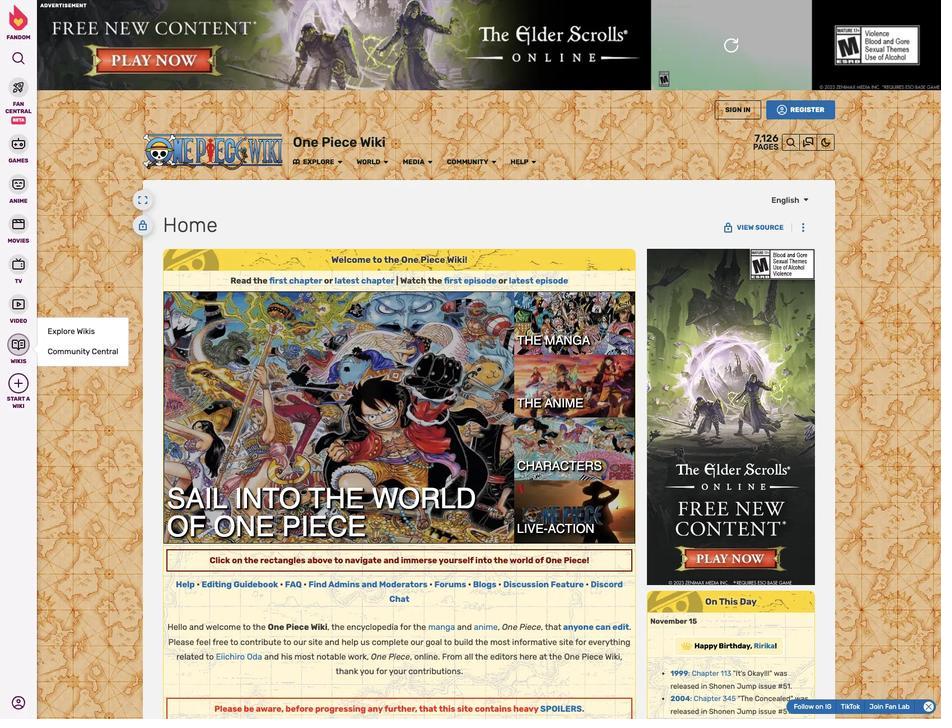 Task type: locate. For each thing, give the bounding box(es) containing it.
can
[[596, 622, 611, 632]]

help link
[[511, 158, 529, 166], [176, 579, 195, 590]]

2 chapter from the left
[[361, 276, 395, 286]]

games
[[9, 157, 28, 164]]

1 our from the left
[[294, 637, 306, 647]]

in inside "the concealed" was released in shonen jump issue #51.
[[701, 707, 708, 716]]

please left be
[[214, 704, 242, 714]]

2004
[[671, 695, 690, 703]]

0 vertical spatial was
[[774, 669, 788, 678]]

piece inside the , online. from all the editors here at the one piece wiki, thank you for your contributions.
[[582, 652, 603, 662]]

0 vertical spatial the
[[517, 334, 542, 348]]

0 horizontal spatial please
[[168, 637, 194, 647]]

navigate
[[345, 555, 382, 565]]

1 in from the top
[[701, 682, 708, 690]]

sail
[[167, 482, 227, 514]]

and up notable
[[325, 637, 340, 647]]

issue for concealed"
[[759, 707, 776, 716]]

shonen down chapter 345 link
[[709, 707, 735, 716]]

to up the latest chapter link
[[373, 255, 382, 265]]

site up the "eiichiro oda and his most notable work, one piece"
[[309, 637, 323, 647]]

wikis up small icon
[[11, 358, 26, 365]]

0 horizontal spatial wikis
[[11, 358, 26, 365]]

video link
[[0, 293, 37, 325]]

0 vertical spatial world
[[357, 158, 381, 166]]

wiki up world "link"
[[360, 135, 386, 150]]

0 horizontal spatial wiki
[[12, 403, 24, 409]]

shonen inside "the concealed" was released in shonen jump issue #51.
[[709, 707, 735, 716]]

or down welcome
[[324, 276, 333, 286]]

community central link
[[43, 342, 123, 362]]

4 tiny image from the left
[[531, 159, 538, 166]]

1 vertical spatial :
[[690, 695, 692, 703]]

the
[[384, 255, 400, 265], [253, 276, 268, 286], [428, 276, 442, 286], [308, 482, 364, 514], [244, 555, 259, 565], [494, 555, 508, 565], [253, 622, 266, 632], [332, 622, 345, 632], [413, 622, 426, 632], [475, 637, 488, 647], [475, 652, 488, 662], [549, 652, 562, 662]]

1 issue from the top
[[759, 682, 776, 690]]

: left chapter 345 link
[[690, 695, 692, 703]]

fan left lab
[[885, 703, 897, 711]]

#51. down concealed"
[[778, 707, 792, 716]]

community right media
[[447, 158, 488, 166]]

released for 1999
[[671, 682, 700, 690]]

released down 2004
[[671, 707, 700, 716]]

help left "editing"
[[176, 579, 195, 590]]

world
[[510, 555, 534, 565]]

chapter
[[289, 276, 322, 286], [361, 276, 395, 286]]

and up build
[[457, 622, 472, 632]]

0 horizontal spatial explore
[[48, 327, 75, 336]]

1 horizontal spatial on
[[816, 703, 824, 711]]

episode up the manga image on the top right
[[536, 276, 569, 286]]

piece!
[[564, 555, 590, 565]]

explore inside the fandom navigation element
[[48, 327, 75, 336]]

tiny image inside explore link
[[293, 159, 300, 166]]

aware,
[[256, 704, 284, 714]]

1 horizontal spatial explore
[[303, 158, 334, 166]]

community link
[[447, 158, 488, 166]]

1 horizontal spatial help
[[511, 158, 529, 166]]

for
[[400, 622, 411, 632], [576, 637, 587, 647], [376, 666, 387, 677]]

0 horizontal spatial help
[[176, 579, 195, 590]]

,
[[328, 622, 330, 632], [498, 622, 500, 632], [541, 622, 543, 632], [410, 652, 412, 662]]

contributions.
[[409, 666, 463, 677]]

please
[[168, 637, 194, 647], [214, 704, 242, 714]]

, up notable
[[328, 622, 330, 632]]

. inside . please feel free to contribute to our site and help us complete our goal to build the most informative site for everything related to
[[629, 622, 632, 632]]

0 vertical spatial wiki
[[360, 135, 386, 150]]

shonen for 345
[[709, 707, 735, 716]]

1 vertical spatial wiki
[[12, 403, 24, 409]]

in
[[701, 682, 708, 690], [701, 707, 708, 716]]

editing guidebook link
[[202, 579, 278, 590]]

and down navigate
[[362, 579, 377, 590]]

1 horizontal spatial episode
[[536, 276, 569, 286]]

"it's okay!!!" was released in shonen jump issue #51.
[[671, 669, 792, 690]]

anime
[[474, 622, 498, 632]]

1 vertical spatial #51.
[[778, 707, 792, 716]]

jump for "the
[[737, 707, 757, 716]]

2 released from the top
[[671, 707, 700, 716]]

issue up concealed"
[[759, 682, 776, 690]]

for right you
[[376, 666, 387, 677]]

first right 'read'
[[269, 276, 287, 286]]

for up complete
[[400, 622, 411, 632]]

live action image
[[514, 480, 635, 543]]

advertisement region
[[37, 0, 942, 90], [647, 249, 815, 585]]

tiny image
[[383, 159, 390, 166], [427, 159, 434, 166], [491, 159, 497, 166], [531, 159, 538, 166]]

2 our from the left
[[411, 637, 424, 647]]

0 vertical spatial fan
[[13, 101, 24, 108]]

wiki inside start a wiki
[[12, 403, 24, 409]]

, inside the , online. from all the editors here at the one piece wiki, thank you for your contributions.
[[410, 652, 412, 662]]

shonen
[[709, 682, 735, 690], [709, 707, 735, 716]]

on for ig
[[816, 703, 824, 711]]

tiny image for community
[[491, 159, 497, 166]]

2 episode from the left
[[536, 276, 569, 286]]

most right 'his'
[[295, 652, 315, 662]]

community down explore wikis
[[48, 347, 90, 357]]

moderators
[[379, 579, 428, 590]]

1 vertical spatial jump
[[737, 707, 757, 716]]

"the
[[738, 695, 753, 703]]

central
[[5, 108, 32, 115], [92, 347, 118, 357]]

0 horizontal spatial chapter
[[289, 276, 322, 286]]

you
[[360, 666, 374, 677]]

first down wiki!
[[444, 276, 462, 286]]

was inside "it's okay!!!" was released in shonen jump issue #51.
[[774, 669, 788, 678]]

1 • from the left
[[197, 579, 200, 590]]

0 vertical spatial anime
[[9, 198, 28, 204]]

for inside the , online. from all the editors here at the one piece wiki, thank you for your contributions.
[[376, 666, 387, 677]]

issue
[[759, 682, 776, 690], [759, 707, 776, 716]]

wiki down start
[[12, 403, 24, 409]]

jump for "it's
[[737, 682, 757, 690]]

0 horizontal spatial our
[[294, 637, 306, 647]]

0 horizontal spatial on
[[232, 555, 243, 565]]

1 vertical spatial explore
[[48, 327, 75, 336]]

sign in
[[726, 106, 751, 114]]

1 vertical spatial world
[[372, 482, 476, 514]]

1 horizontal spatial was
[[795, 695, 809, 703]]

7 • from the left
[[586, 579, 589, 590]]

view source link
[[717, 218, 791, 238]]

anime up 'movies' link
[[9, 198, 28, 204]]

anime up characters image
[[545, 396, 584, 410]]

3 • from the left
[[304, 579, 307, 590]]

piece left wiki!
[[421, 255, 445, 265]]

released
[[671, 682, 700, 690], [671, 707, 700, 716]]

4 • from the left
[[430, 579, 433, 590]]

live-action
[[517, 522, 595, 536]]

community for community central
[[48, 347, 90, 357]]

0 horizontal spatial into
[[235, 482, 301, 514]]

your
[[389, 666, 407, 677]]

chapter left 345
[[694, 695, 721, 703]]

world inside the "sail into the world of one piece"
[[372, 482, 476, 514]]

2 vertical spatial for
[[376, 666, 387, 677]]

0 vertical spatial community
[[447, 158, 488, 166]]

piece inside the "sail into the world of one piece"
[[282, 510, 366, 542]]

• left forums
[[430, 579, 433, 590]]

chapter for chapter 113
[[692, 669, 719, 678]]

sail into the world of one piece image
[[164, 292, 635, 543]]

1 horizontal spatial latest
[[509, 276, 534, 286]]

in inside "it's okay!!!" was released in shonen jump issue #51.
[[701, 682, 708, 690]]

media link
[[403, 158, 425, 166]]

one down complete
[[371, 652, 387, 662]]

anime inside the fandom navigation element
[[9, 198, 28, 204]]

small image
[[13, 378, 24, 388]]

1 or from the left
[[324, 276, 333, 286]]

1 released from the top
[[671, 682, 700, 690]]

1 tiny image from the left
[[383, 159, 390, 166]]

1 vertical spatial that
[[419, 704, 437, 714]]

and up feel
[[189, 622, 204, 632]]

of inside the "sail into the world of one piece"
[[167, 510, 206, 542]]

latest right first episode link at the top of page
[[509, 276, 534, 286]]

fandom navigation element
[[0, 5, 129, 410]]

2 • from the left
[[280, 579, 283, 590]]

latest chapter link
[[335, 276, 395, 286]]

0 vertical spatial help link
[[511, 158, 529, 166]]

1 vertical spatial the
[[517, 396, 542, 410]]

released inside "the concealed" was released in shonen jump issue #51.
[[671, 707, 700, 716]]

shonen for 113
[[709, 682, 735, 690]]

1 shonen from the top
[[709, 682, 735, 690]]

0 horizontal spatial site
[[309, 637, 323, 647]]

in for chapter 113
[[701, 682, 708, 690]]

issue inside "the concealed" was released in shonen jump issue #51.
[[759, 707, 776, 716]]

0 horizontal spatial episode
[[464, 276, 497, 286]]

0 vertical spatial released
[[671, 682, 700, 690]]

1 horizontal spatial wiki
[[311, 622, 328, 632]]

most
[[491, 637, 510, 647], [295, 652, 315, 662]]

games link
[[0, 133, 37, 164]]

in up 2004 : chapter 345
[[701, 682, 708, 690]]

issue down concealed"
[[759, 707, 776, 716]]

tv
[[15, 278, 22, 284]]

help right community link
[[511, 158, 529, 166]]

explore
[[303, 158, 334, 166], [48, 327, 75, 336]]

explore up community central on the left top of page
[[48, 327, 75, 336]]

okay!!!"
[[748, 669, 773, 678]]

central inside community central link
[[92, 347, 118, 357]]

0 vertical spatial explore
[[303, 158, 334, 166]]

1 vertical spatial help
[[176, 579, 195, 590]]

1 horizontal spatial wikis
[[77, 327, 95, 336]]

#51. inside "it's okay!!!" was released in shonen jump issue #51.
[[778, 682, 792, 690]]

1 horizontal spatial :
[[690, 695, 692, 703]]

1 vertical spatial fan
[[885, 703, 897, 711]]

one piece wiki
[[293, 135, 386, 150]]

0 vertical spatial that
[[545, 622, 562, 632]]

1 horizontal spatial into
[[476, 555, 492, 565]]

tiny image
[[293, 159, 300, 166], [337, 159, 343, 166], [803, 196, 810, 203]]

expand image
[[138, 195, 148, 205]]

1 horizontal spatial help link
[[511, 158, 529, 166]]

community central
[[48, 347, 118, 357]]

2 horizontal spatial tiny image
[[803, 196, 810, 203]]

birthday,
[[719, 641, 753, 650]]

0 vertical spatial :
[[688, 669, 690, 678]]

start
[[7, 396, 25, 402]]

1 vertical spatial was
[[795, 695, 809, 703]]

: for 1999
[[688, 669, 690, 678]]

our left 'goal'
[[411, 637, 424, 647]]

1 horizontal spatial first
[[444, 276, 462, 286]]

0 vertical spatial help
[[511, 158, 529, 166]]

#51. up concealed"
[[778, 682, 792, 690]]

, up informative
[[541, 622, 543, 632]]

was right okay!!!"
[[774, 669, 788, 678]]

0 horizontal spatial that
[[419, 704, 437, 714]]

1 vertical spatial released
[[671, 707, 700, 716]]

one piece wiki image
[[143, 134, 283, 171]]

jump inside "it's okay!!!" was released in shonen jump issue #51.
[[737, 682, 757, 690]]

0 vertical spatial most
[[491, 637, 510, 647]]

contains
[[475, 704, 512, 714]]

shonen down 113
[[709, 682, 735, 690]]

0 vertical spatial please
[[168, 637, 194, 647]]

on right click
[[232, 555, 243, 565]]

start a wiki link
[[0, 373, 37, 410]]

welcome to the one piece wiki!
[[332, 255, 468, 265]]

0 vertical spatial in
[[701, 682, 708, 690]]

1 horizontal spatial site
[[457, 704, 473, 714]]

0 horizontal spatial :
[[688, 669, 690, 678]]

1 vertical spatial in
[[701, 707, 708, 716]]

2 latest from the left
[[509, 276, 534, 286]]

our up the "eiichiro oda and his most notable work, one piece"
[[294, 637, 306, 647]]

•
[[197, 579, 200, 590], [280, 579, 283, 590], [304, 579, 307, 590], [430, 579, 433, 590], [468, 579, 472, 590], [499, 579, 502, 590], [586, 579, 589, 590]]

chapter left 113
[[692, 669, 719, 678]]

most up editors
[[491, 637, 510, 647]]

anime link
[[0, 173, 37, 205]]

• left faq link
[[280, 579, 283, 590]]

2 shonen from the top
[[709, 707, 735, 716]]

follow on ig link
[[790, 701, 837, 713]]

latest down welcome
[[335, 276, 360, 286]]

• left "editing"
[[197, 579, 200, 590]]

1 horizontal spatial our
[[411, 637, 424, 647]]

1 horizontal spatial community
[[447, 158, 488, 166]]

1 horizontal spatial please
[[214, 704, 242, 714]]

0 vertical spatial chapter
[[692, 669, 719, 678]]

|
[[396, 276, 399, 286]]

on left 'ig'
[[816, 703, 824, 711]]

tiktok link
[[837, 701, 866, 713]]

1 first from the left
[[269, 276, 287, 286]]

central up beta at the top left of the page
[[5, 108, 32, 115]]

central down explore wikis link
[[92, 347, 118, 357]]

in for chapter 345
[[701, 707, 708, 716]]

1 horizontal spatial most
[[491, 637, 510, 647]]

on this day
[[706, 597, 757, 607]]

was
[[774, 669, 788, 678], [795, 695, 809, 703]]

1 horizontal spatial or
[[499, 276, 507, 286]]

explore down one piece wiki
[[303, 158, 334, 166]]

0 vertical spatial of
[[167, 510, 206, 542]]

2 first from the left
[[444, 276, 462, 286]]

first episode link
[[444, 276, 497, 286]]

site down anyone
[[559, 637, 574, 647]]

1 vertical spatial issue
[[759, 707, 776, 716]]

1 latest from the left
[[335, 276, 360, 286]]

live-
[[517, 522, 548, 536]]

help link right community link
[[511, 158, 529, 166]]

1 vertical spatial central
[[92, 347, 118, 357]]

. please feel free to contribute to our site and help us complete our goal to build the most informative site for everything related to
[[168, 622, 632, 662]]

episode down wiki!
[[464, 276, 497, 286]]

0 vertical spatial shonen
[[709, 682, 735, 690]]

0 horizontal spatial central
[[5, 108, 32, 115]]

0 horizontal spatial latest
[[335, 276, 360, 286]]

2 jump from the top
[[737, 707, 757, 716]]

• right blogs on the right of page
[[499, 579, 502, 590]]

1 vertical spatial .
[[582, 704, 585, 714]]

collapse image
[[924, 702, 934, 712]]

• right faq link
[[304, 579, 307, 590]]

shonen inside "it's okay!!!" was released in shonen jump issue #51.
[[709, 682, 735, 690]]

one right the at
[[564, 652, 580, 662]]

, left online. in the bottom of the page
[[410, 652, 412, 662]]

1 vertical spatial shonen
[[709, 707, 735, 716]]

that up informative
[[545, 622, 562, 632]]

anime
[[9, 198, 28, 204], [545, 396, 584, 410]]

help link left "editing"
[[176, 579, 195, 590]]

2 the from the top
[[517, 396, 542, 410]]

oda
[[247, 652, 262, 662]]

jump inside "the concealed" was released in shonen jump issue #51.
[[737, 707, 757, 716]]

1999 link
[[671, 669, 688, 678]]

jump down the "the
[[737, 707, 757, 716]]

#51. inside "the concealed" was released in shonen jump issue #51.
[[778, 707, 792, 716]]

was right concealed"
[[795, 695, 809, 703]]

fan inside fan central beta
[[13, 101, 24, 108]]

from
[[442, 652, 463, 662]]

1 #51. from the top
[[778, 682, 792, 690]]

0 horizontal spatial was
[[774, 669, 788, 678]]

register link
[[767, 101, 836, 120]]

most inside . please feel free to contribute to our site and help us complete our goal to build the most informative site for everything related to
[[491, 637, 510, 647]]

chat
[[389, 594, 410, 604]]

english
[[772, 196, 800, 205]]

2 in from the top
[[701, 707, 708, 716]]

jump
[[737, 682, 757, 690], [737, 707, 757, 716]]

everything
[[589, 637, 631, 647]]

that left this
[[419, 704, 437, 714]]

1 jump from the top
[[737, 682, 757, 690]]

1 vertical spatial community
[[48, 347, 90, 357]]

0 horizontal spatial for
[[376, 666, 387, 677]]

happy
[[695, 641, 718, 650]]

0 horizontal spatial anime
[[9, 198, 28, 204]]

discord chat
[[389, 579, 623, 604]]

was for okay!!!"
[[774, 669, 788, 678]]

2 horizontal spatial for
[[576, 637, 587, 647]]

fan up beta at the top left of the page
[[13, 101, 24, 108]]

lab
[[899, 703, 910, 711]]

anyone can edit link
[[563, 622, 629, 632]]

the anime
[[517, 396, 584, 410]]

all
[[465, 652, 473, 662]]

1 horizontal spatial fan
[[885, 703, 897, 711]]

one left 'piece!'
[[546, 555, 562, 565]]

1 vertical spatial help link
[[176, 579, 195, 590]]

movies link
[[0, 213, 37, 245]]

to down feel
[[206, 652, 214, 662]]

central for community
[[92, 347, 118, 357]]

one up watch
[[401, 255, 419, 265]]

discord chat link
[[389, 579, 623, 604]]

0 vertical spatial .
[[629, 622, 632, 632]]

please down "hello"
[[168, 637, 194, 647]]

released for 2004
[[671, 707, 700, 716]]

2 tiny image from the left
[[427, 159, 434, 166]]

wiki up the "eiichiro oda and his most notable work, one piece"
[[311, 622, 328, 632]]

0 horizontal spatial of
[[167, 510, 206, 542]]

issue for okay!!!"
[[759, 682, 776, 690]]

3 tiny image from the left
[[491, 159, 497, 166]]

piece up above
[[282, 510, 366, 542]]

1 the from the top
[[517, 334, 542, 348]]

• left discord
[[586, 579, 589, 590]]

the inside . please feel free to contribute to our site and help us complete our goal to build the most informative site for everything related to
[[475, 637, 488, 647]]

1 episode from the left
[[464, 276, 497, 286]]

issue inside "it's okay!!!" was released in shonen jump issue #51.
[[759, 682, 776, 690]]

wikis up community central on the left top of page
[[77, 327, 95, 336]]

1 horizontal spatial anime
[[545, 396, 584, 410]]

search [ctrl-option-f] image
[[12, 52, 25, 65]]

was inside "the concealed" was released in shonen jump issue #51.
[[795, 695, 809, 703]]

released inside "it's okay!!!" was released in shonen jump issue #51.
[[671, 682, 700, 690]]

0 horizontal spatial first
[[269, 276, 287, 286]]

jump up the "the
[[737, 682, 757, 690]]

november 15
[[651, 617, 697, 626]]

for down anyone
[[576, 637, 587, 647]]

2 vertical spatial wiki
[[311, 622, 328, 632]]

1 horizontal spatial chapter
[[361, 276, 395, 286]]

one up click
[[214, 510, 274, 542]]

community for community
[[447, 158, 488, 166]]

1 horizontal spatial of
[[535, 555, 544, 565]]

1 vertical spatial for
[[576, 637, 587, 647]]

to right 'goal'
[[444, 637, 452, 647]]

• left blogs "link"
[[468, 579, 472, 590]]

0 vertical spatial #51.
[[778, 682, 792, 690]]

manga link
[[428, 622, 455, 632]]

piece up 'his'
[[286, 622, 309, 632]]

fandom
[[7, 34, 30, 41]]

released up 2004
[[671, 682, 700, 690]]

site right this
[[457, 704, 473, 714]]

1 horizontal spatial central
[[92, 347, 118, 357]]

wiki,
[[605, 652, 623, 662]]

piece left wiki,
[[582, 652, 603, 662]]

before
[[286, 704, 314, 714]]

2 #51. from the top
[[778, 707, 792, 716]]

0 horizontal spatial tiny image
[[293, 159, 300, 166]]

community inside the fandom navigation element
[[48, 347, 90, 357]]

2 issue from the top
[[759, 707, 776, 716]]

: left chapter 113 link at bottom right
[[688, 669, 690, 678]]

0 vertical spatial on
[[232, 555, 243, 565]]

1 vertical spatial wikis
[[11, 358, 26, 365]]

in down 2004 : chapter 345
[[701, 707, 708, 716]]

feature
[[551, 579, 584, 590]]

piece up informative
[[520, 622, 541, 632]]

or right first episode link at the top of page
[[499, 276, 507, 286]]

1 vertical spatial please
[[214, 704, 242, 714]]



Task type: describe. For each thing, give the bounding box(es) containing it.
6 • from the left
[[499, 579, 502, 590]]

into inside the "sail into the world of one piece"
[[235, 482, 301, 514]]

informative
[[512, 637, 557, 647]]

345
[[723, 695, 736, 703]]

chapter for chapter 345
[[694, 695, 721, 703]]

tiny image for media
[[427, 159, 434, 166]]

latest episode link
[[509, 276, 569, 286]]

help for help • editing guidebook • faq • find admins and moderators • forums • blogs • discussion feature •
[[176, 579, 195, 590]]

blogs link
[[473, 579, 497, 590]]

media
[[403, 158, 425, 166]]

one inside the , online. from all the editors here at the one piece wiki, thank you for your contributions.
[[564, 652, 580, 662]]

help for help
[[511, 158, 529, 166]]

sign in link
[[715, 101, 762, 120]]

0 vertical spatial for
[[400, 622, 411, 632]]

fandom link
[[0, 5, 37, 41]]

welcome
[[332, 255, 371, 265]]

explore for explore
[[303, 158, 334, 166]]

sign
[[726, 106, 742, 114]]

forums
[[435, 579, 466, 590]]

discussion
[[504, 579, 549, 590]]

heavy
[[514, 704, 539, 714]]

wiki for start a wiki
[[12, 403, 24, 409]]

tiny image for help
[[531, 159, 538, 166]]

follow on ig
[[794, 703, 832, 711]]

one up explore link
[[293, 135, 319, 150]]

first chapter link
[[269, 276, 322, 286]]

one inside the "sail into the world of one piece"
[[214, 510, 274, 542]]

the manga image
[[514, 292, 635, 355]]

1 vertical spatial most
[[295, 652, 315, 662]]

tv link
[[0, 253, 37, 285]]

goal
[[426, 637, 442, 647]]

editors
[[490, 652, 518, 662]]

central for fan
[[5, 108, 32, 115]]

eiichiro oda link
[[216, 652, 262, 662]]

editing
[[202, 579, 232, 590]]

explore wikis link
[[43, 322, 123, 342]]

forums link
[[435, 579, 466, 590]]

contribute
[[240, 637, 282, 647]]

to right free
[[230, 637, 238, 647]]

one piece wiki link
[[293, 134, 386, 151]]

1 vertical spatial anime
[[545, 396, 584, 410]]

bd crown image
[[682, 642, 693, 650]]

be
[[244, 704, 254, 714]]

further,
[[385, 704, 418, 714]]

any
[[368, 704, 383, 714]]

pages
[[753, 143, 779, 152]]

help
[[342, 637, 359, 647]]

eiichiro oda and his most notable work, one piece
[[216, 652, 410, 662]]

discussion feature link
[[504, 579, 584, 590]]

watch
[[400, 276, 426, 286]]

, online. from all the editors here at the one piece wiki, thank you for your contributions.
[[336, 652, 623, 677]]

5 • from the left
[[468, 579, 472, 590]]

spoilers
[[541, 704, 582, 714]]

discord
[[591, 579, 623, 590]]

ririka link
[[754, 641, 775, 650]]

was for concealed"
[[795, 695, 809, 703]]

1 horizontal spatial tiny image
[[337, 159, 343, 166]]

home
[[163, 213, 218, 237]]

in
[[744, 106, 751, 114]]

and up help • editing guidebook • faq • find admins and moderators • forums • blogs • discussion feature •
[[384, 555, 399, 565]]

1 chapter from the left
[[289, 276, 322, 286]]

on
[[706, 597, 718, 607]]

chapter 113 link
[[692, 669, 732, 678]]

happy birthday, ririka !
[[695, 641, 777, 650]]

movies
[[8, 238, 29, 244]]

hello
[[168, 622, 187, 632]]

sail into the world of one piece
[[167, 482, 476, 542]]

world link
[[357, 158, 381, 166]]

tiny image for world
[[383, 159, 390, 166]]

one up contribute
[[268, 622, 284, 632]]

1 vertical spatial of
[[535, 555, 544, 565]]

0 vertical spatial advertisement region
[[37, 0, 942, 90]]

please inside . please feel free to contribute to our site and help us complete our goal to build the most informative site for everything related to
[[168, 637, 194, 647]]

1 vertical spatial into
[[476, 555, 492, 565]]

"the concealed" was released in shonen jump issue #51.
[[671, 695, 809, 716]]

complete
[[372, 637, 409, 647]]

for inside . please feel free to contribute to our site and help us complete our goal to build the most informative site for everything related to
[[576, 637, 587, 647]]

#51. for okay!!!"
[[778, 682, 792, 690]]

progressing
[[315, 704, 366, 714]]

register
[[791, 106, 825, 114]]

on for the
[[232, 555, 243, 565]]

edit
[[613, 622, 629, 632]]

admins
[[329, 579, 360, 590]]

spoilers link
[[541, 704, 582, 714]]

the for the anime
[[517, 396, 542, 410]]

view source image
[[138, 220, 148, 231]]

yourself
[[439, 555, 474, 565]]

tiktok
[[841, 703, 860, 711]]

start a wiki
[[7, 396, 30, 409]]

day
[[740, 597, 757, 607]]

ririka
[[754, 641, 775, 650]]

action
[[548, 522, 595, 536]]

1999 : chapter 113
[[671, 669, 732, 678]]

piece up explore link
[[322, 135, 357, 150]]

and left 'his'
[[264, 652, 279, 662]]

0 horizontal spatial .
[[582, 704, 585, 714]]

wiki!
[[447, 255, 468, 265]]

to right above
[[334, 555, 343, 565]]

read
[[231, 276, 252, 286]]

immerse
[[401, 555, 437, 565]]

and inside . please feel free to contribute to our site and help us complete our goal to build the most informative site for everything related to
[[325, 637, 340, 647]]

1 horizontal spatial that
[[545, 622, 562, 632]]

1 vertical spatial advertisement region
[[647, 249, 815, 585]]

this
[[439, 704, 456, 714]]

help • editing guidebook • faq • find admins and moderators • forums • blogs • discussion feature •
[[176, 579, 591, 590]]

explore link
[[293, 158, 334, 166]]

the manga
[[517, 334, 591, 348]]

0 vertical spatial wikis
[[77, 327, 95, 336]]

build
[[454, 637, 473, 647]]

, up editors
[[498, 622, 500, 632]]

join fan lab
[[870, 703, 910, 711]]

above
[[308, 555, 333, 565]]

the for the manga
[[517, 334, 542, 348]]

free
[[213, 637, 228, 647]]

2 or from the left
[[499, 276, 507, 286]]

eiichiro
[[216, 652, 245, 662]]

to up contribute
[[243, 622, 251, 632]]

here
[[520, 652, 537, 662]]

at
[[539, 652, 547, 662]]

explore for explore wikis
[[48, 327, 75, 336]]

the anime image
[[514, 355, 635, 417]]

view source
[[737, 224, 784, 232]]

7,126 pages
[[753, 132, 779, 152]]

wiki for one piece wiki
[[360, 135, 386, 150]]

to up 'his'
[[283, 637, 292, 647]]

0 horizontal spatial help link
[[176, 579, 195, 590]]

related
[[177, 652, 204, 662]]

faq
[[285, 579, 302, 590]]

2 horizontal spatial site
[[559, 637, 574, 647]]

manga
[[428, 622, 455, 632]]

: for 2004
[[690, 695, 692, 703]]

beta
[[13, 118, 24, 123]]

us
[[361, 637, 370, 647]]

encyclopedia
[[347, 622, 398, 632]]

piece up your
[[389, 652, 410, 662]]

#51. for concealed"
[[778, 707, 792, 716]]

one right anime link
[[502, 622, 518, 632]]

this
[[719, 597, 738, 607]]

the inside the "sail into the world of one piece"
[[308, 482, 364, 514]]

characters image
[[514, 417, 635, 480]]

113
[[721, 669, 732, 678]]



Task type: vqa. For each thing, say whether or not it's contained in the screenshot.
editors in the bottom right of the page
yes



